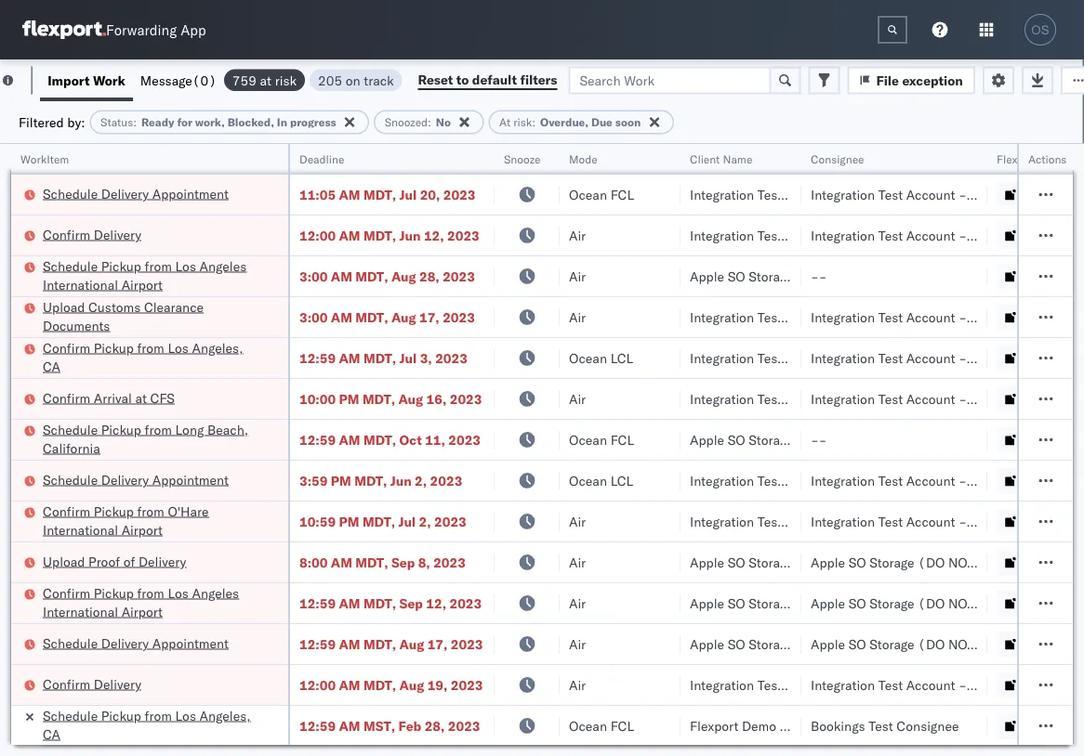 Task type: vqa. For each thing, say whether or not it's contained in the screenshot.
"ABCDEFG78456546"
no



Task type: describe. For each thing, give the bounding box(es) containing it.
flex
[[997, 152, 1018, 166]]

0 vertical spatial at
[[260, 72, 272, 88]]

flex- for 12:59 am mst, feb 28, 2023
[[1027, 718, 1067, 735]]

at inside confirm arrival at cfs link
[[135, 390, 147, 406]]

blocked,
[[227, 115, 274, 129]]

11,
[[425, 432, 445, 448]]

fcl for 11:05 am mdt, jul 20, 2023
[[611, 186, 634, 203]]

cfs
[[150, 390, 175, 406]]

schedule inside schedule pickup from los angeles, ca
[[43, 708, 98, 724]]

2, for jul
[[419, 514, 431, 530]]

schedule delivery appointment button for 3:59 pm mdt, jun 2, 2023
[[43, 471, 229, 491]]

231 for 3:00 am mdt, aug 17, 2023
[[1067, 309, 1084, 325]]

3:59
[[299, 473, 328, 489]]

international for schedule
[[43, 277, 118, 293]]

air for 8:00 am mdt, sep 8, 2023
[[569, 555, 586, 571]]

integration for 12:00 am mdt, aug 19, 2023
[[811, 677, 875, 694]]

3:00 am mdt, aug 28, 2023
[[299, 268, 475, 285]]

confirm pickup from los angeles, ca
[[43, 340, 243, 375]]

pickup for confirm pickup from los angeles, ca
[[94, 340, 134, 356]]

flex-226
[[1027, 186, 1084, 203]]

airport for confirm
[[122, 604, 163, 620]]

1 integration test account - on ag from the left
[[690, 350, 890, 366]]

account for 12:00 am mdt, aug 19, 2023
[[906, 677, 955, 694]]

lagerfeld
[[998, 473, 1053, 489]]

at risk : overdue, due soon
[[499, 115, 641, 129]]

mode
[[569, 152, 598, 166]]

20,
[[420, 186, 440, 203]]

lcl for 3:59 pm mdt, jun 2, 2023
[[611, 473, 633, 489]]

confirm arrival at cfs button
[[43, 389, 175, 410]]

karl
[[970, 473, 994, 489]]

flex-231 for 12:59 am mdt, aug 17, 2023
[[1027, 637, 1084, 653]]

7 resize handle column header from the left
[[1051, 144, 1073, 757]]

mdt, for 12:59 am mdt, aug 17, 2023
[[364, 637, 396, 653]]

759
[[232, 72, 257, 88]]

upload customs clearance documents
[[43, 299, 204, 334]]

confirm pickup from los angeles international airport link
[[43, 584, 264, 622]]

1 on from the left
[[849, 350, 869, 366]]

confirm pickup from los angeles, ca button
[[43, 339, 264, 378]]

19,
[[427, 677, 448, 694]]

bookings
[[811, 718, 865, 735]]

flex-232
[[1027, 268, 1084, 285]]

12:59 am mdt, jul 3, 2023
[[299, 350, 468, 366]]

angeles for confirm pickup from los angeles international airport
[[192, 585, 239, 602]]

flex- for 3:00 am mdt, aug 17, 2023
[[1027, 309, 1067, 325]]

upload for upload proof of delivery
[[43, 554, 85, 570]]

aug for 3:00 am mdt, aug 17, 2023
[[391, 309, 416, 325]]

flex-234 for 12:59 am mdt, sep 12, 2023
[[1027, 596, 1084, 612]]

integration test account - karl lagerfeld
[[811, 473, 1053, 489]]

confirm arrival at cfs link
[[43, 389, 175, 408]]

11:05 am mdt, jul 20, 2023
[[299, 186, 476, 203]]

217 for --
[[1067, 432, 1084, 448]]

2 integration test account - on ag from the left
[[811, 350, 1011, 366]]

ocean fcl for 12:59 am mst, feb 28, 2023
[[569, 718, 634, 735]]

reset
[[418, 72, 453, 88]]

2023 for 11:05 am mdt, jul 20, 2023
[[443, 186, 476, 203]]

consignee for flexport demo consignee
[[780, 718, 842, 735]]

resize handle column header for workitem
[[266, 144, 288, 757]]

flexport
[[690, 718, 739, 735]]

213
[[1067, 473, 1084, 489]]

arrival
[[94, 390, 132, 406]]

bookings test consignee
[[811, 718, 959, 735]]

mdt, for 3:59 pm mdt, jun 2, 2023
[[354, 473, 387, 489]]

191
[[1067, 718, 1084, 735]]

-- for flex-232
[[811, 268, 827, 285]]

at
[[499, 115, 511, 129]]

2023 for 10:59 pm mdt, jul 2, 2023
[[434, 514, 467, 530]]

test for 11:05 am mdt, jul 20, 2023
[[878, 186, 903, 203]]

schedule pickup from los angeles international airport
[[43, 258, 247, 293]]

: for status
[[133, 115, 137, 129]]

schedule pickup from los angeles international airport link
[[43, 257, 264, 294]]

air for 10:00 pm mdt, aug 16, 2023
[[569, 391, 586, 407]]

schedule pickup from long beach, california link
[[43, 421, 264, 458]]

status : ready for work, blocked, in progress
[[101, 115, 336, 129]]

file exception
[[876, 72, 963, 88]]

test for 12:59 am mst, feb 28, 2023
[[869, 718, 893, 735]]

schedule pickup from los angeles international airport button
[[43, 257, 264, 296]]

3 : from the left
[[532, 115, 536, 129]]

8:00
[[299, 555, 328, 571]]

delivery for 12:00 am mdt, jun 12, 2023
[[94, 226, 141, 243]]

schedule for schedule delivery appointment button related to 12:59 am mdt, aug 17, 2023
[[43, 636, 98, 652]]

air for 10:59 pm mdt, jul 2, 2023
[[569, 514, 586, 530]]

resize handle column header for deadline
[[472, 144, 495, 757]]

flex-238
[[1027, 350, 1084, 366]]

flex- for 12:59 am mdt, sep 12, 2023
[[1027, 596, 1067, 612]]

mode button
[[560, 148, 662, 166]]

2023 for 12:59 am mdt, aug 17, 2023
[[451, 637, 483, 653]]

reset to default filters
[[418, 72, 557, 88]]

205
[[318, 72, 342, 88]]

international for confirm
[[43, 604, 118, 620]]

account for 12:00 am mdt, jun 12, 2023
[[906, 227, 955, 244]]

17, for 3:00 am mdt, aug 17, 2023
[[419, 309, 440, 325]]

jul for 2,
[[398, 514, 416, 530]]

actions
[[1028, 152, 1067, 166]]

confirm pickup from o'hare international airport
[[43, 504, 209, 538]]

confirm delivery link for 12:00 am mdt, jun 12, 2023
[[43, 226, 141, 244]]

snooze
[[504, 152, 541, 166]]

3:59 pm mdt, jun 2, 2023
[[299, 473, 462, 489]]

aug for 3:00 am mdt, aug 28, 2023
[[391, 268, 416, 285]]

demo
[[742, 718, 777, 735]]

2023 for 3:00 am mdt, aug 17, 2023
[[443, 309, 475, 325]]

schedule delivery appointment button for 11:05 am mdt, jul 20, 2023
[[43, 185, 229, 205]]

deadline button
[[290, 148, 476, 166]]

upload proof of delivery link
[[43, 553, 186, 571]]

12:59 for 12:59 am mdt, oct 11, 2023
[[299, 432, 336, 448]]

flex id
[[997, 152, 1032, 166]]

flex- for 3:00 am mdt, aug 28, 2023
[[1027, 268, 1067, 285]]

integration test account - suitsupply
[[811, 677, 1033, 694]]

1 vertical spatial risk
[[514, 115, 532, 129]]

forwarding app link
[[22, 20, 206, 39]]

delivery for 12:59 am mdt, aug 17, 2023
[[101, 636, 149, 652]]

ocean lcl for 3:59 pm mdt, jun 2, 2023
[[569, 473, 633, 489]]

schedule pickup from long beach, california
[[43, 422, 248, 457]]

12:00 am mdt, jun 12, 2023
[[299, 227, 480, 244]]

upload customs clearance documents link
[[43, 298, 264, 335]]

3:00 am mdt, aug 17, 2023
[[299, 309, 475, 325]]

os
[[1032, 23, 1050, 37]]

pickup for schedule pickup from los angeles international airport
[[101, 258, 141, 274]]

schedule delivery appointment for 12:59 am mdt, aug 17, 2023
[[43, 636, 229, 652]]

2023 for 3:59 pm mdt, jun 2, 2023
[[430, 473, 462, 489]]

progress
[[290, 115, 336, 129]]

upload for upload customs clearance documents
[[43, 299, 85, 315]]

long
[[175, 422, 204, 438]]

28, for aug
[[419, 268, 440, 285]]

12:59 for 12:59 am mdt, jul 3, 2023
[[299, 350, 336, 366]]

confirm pickup from los angeles, ca link
[[43, 339, 264, 376]]

confirm pickup from o'hare international airport link
[[43, 503, 264, 540]]

12, for sep
[[426, 596, 446, 612]]

confirm for confirm pickup from los angeles, ca link
[[43, 340, 90, 356]]

10:59 pm mdt, jul 2, 2023
[[299, 514, 467, 530]]

test for 12:59 am mdt, jul 3, 2023
[[878, 350, 903, 366]]

2023 for 12:00 am mdt, jun 12, 2023
[[447, 227, 480, 244]]

air for 12:59 am mdt, aug 17, 2023
[[569, 637, 586, 653]]

integration for 12:00 am mdt, jun 12, 2023
[[811, 227, 875, 244]]

mdt, for 12:59 am mdt, sep 12, 2023
[[364, 596, 396, 612]]

schedule for 11:05 am mdt, jul 20, 2023 schedule delivery appointment button
[[43, 186, 98, 202]]

documents
[[43, 318, 110, 334]]

reset to default filters button
[[407, 66, 569, 94]]

account for 12:59 am mdt, jul 3, 2023
[[906, 350, 955, 366]]

am for 12:59 am mdt, oct 11, 2023
[[339, 432, 360, 448]]

airport inside confirm pickup from o'hare international airport
[[122, 522, 163, 538]]

test for 3:00 am mdt, aug 17, 2023
[[878, 309, 903, 325]]

account for 3:59 pm mdt, jun 2, 2023
[[906, 473, 955, 489]]

workitem button
[[11, 148, 270, 166]]

: for snoozed
[[428, 115, 431, 129]]

swarovski for 3:00 am mdt, aug 17, 2023
[[970, 309, 1030, 325]]

flex-191
[[1027, 718, 1084, 735]]

test for 12:00 am mdt, jun 12, 2023
[[878, 227, 903, 244]]

proof
[[88, 554, 120, 570]]

confirm arrival at cfs
[[43, 390, 175, 406]]

0 vertical spatial risk
[[275, 72, 297, 88]]

integration test account - swarovski for 10:59 pm mdt, jul 2, 2023
[[811, 514, 1030, 530]]

by:
[[67, 114, 85, 130]]

upload proof of delivery button
[[43, 553, 186, 573]]

suitsupply
[[970, 677, 1033, 694]]

jul for 20,
[[400, 186, 417, 203]]

client name
[[690, 152, 753, 166]]

flex- for 10:59 pm mdt, jul 2, 2023
[[1027, 514, 1067, 530]]

id
[[1021, 152, 1032, 166]]

delivery for 11:05 am mdt, jul 20, 2023
[[101, 186, 149, 202]]



Task type: locate. For each thing, give the bounding box(es) containing it.
ocean for 12:59 am mst, feb 28, 2023
[[569, 718, 607, 735]]

los inside confirm pickup from los angeles international airport
[[168, 585, 189, 602]]

pm right '10:00'
[[339, 391, 359, 407]]

pickup inside confirm pickup from los angeles, ca
[[94, 340, 134, 356]]

2 vertical spatial schedule delivery appointment
[[43, 636, 229, 652]]

ocean fcl for 11:05 am mdt, jul 20, 2023
[[569, 186, 634, 203]]

1 ag from the left
[[872, 350, 890, 366]]

use)
[[857, 268, 890, 285], [857, 432, 890, 448], [857, 555, 890, 571], [978, 555, 1011, 571], [857, 596, 890, 612], [978, 596, 1011, 612], [857, 637, 890, 653], [978, 637, 1011, 653]]

1 schedule delivery appointment from the top
[[43, 186, 229, 202]]

3 resize handle column header from the left
[[537, 144, 560, 757]]

1 234 from the top
[[1067, 555, 1084, 571]]

consignee inside button
[[811, 152, 864, 166]]

workitem
[[20, 152, 69, 166]]

sep left 8,
[[391, 555, 415, 571]]

swarovski for 10:59 pm mdt, jul 2, 2023
[[970, 514, 1030, 530]]

3:00 for 3:00 am mdt, aug 28, 2023
[[299, 268, 328, 285]]

ca
[[43, 358, 60, 375], [43, 727, 60, 743]]

2 appointment from the top
[[152, 472, 229, 488]]

1 appointment from the top
[[152, 186, 229, 202]]

0 vertical spatial appointment
[[152, 186, 229, 202]]

flex-231
[[1027, 309, 1084, 325], [1027, 391, 1084, 407], [1027, 637, 1084, 653], [1027, 677, 1084, 694]]

3 12:59 from the top
[[299, 596, 336, 612]]

sep for 12,
[[400, 596, 423, 612]]

217 up 232
[[1067, 227, 1084, 244]]

2023 for 3:00 am mdt, aug 28, 2023
[[443, 268, 475, 285]]

mdt, up 10:59 pm mdt, jul 2, 2023
[[354, 473, 387, 489]]

3 air from the top
[[569, 309, 586, 325]]

pm right '3:59'
[[331, 473, 351, 489]]

2 flex-231 from the top
[[1027, 391, 1084, 407]]

jun for 12,
[[400, 227, 421, 244]]

1 vertical spatial schedule delivery appointment button
[[43, 471, 229, 491]]

1 flex-217 from the top
[[1027, 227, 1084, 244]]

234
[[1067, 555, 1084, 571], [1067, 596, 1084, 612]]

integration test account - swarovski for 12:00 am mdt, jun 12, 2023
[[811, 227, 1030, 244]]

0 horizontal spatial on
[[849, 350, 869, 366]]

pickup for confirm pickup from los angeles international airport
[[94, 585, 134, 602]]

confirm delivery up schedule pickup from los angeles international airport
[[43, 226, 141, 243]]

0 vertical spatial --
[[811, 268, 827, 285]]

confirm delivery button for 12:00 am mdt, aug 19, 2023
[[43, 676, 141, 696]]

0 horizontal spatial at
[[135, 390, 147, 406]]

17, up 3,
[[419, 309, 440, 325]]

2023 for 12:59 am mdt, sep 12, 2023
[[450, 596, 482, 612]]

5 swarovski from the top
[[970, 514, 1030, 530]]

flex-217 for --
[[1027, 432, 1084, 448]]

confirm pickup from los angeles international airport
[[43, 585, 239, 620]]

1 217 from the top
[[1067, 227, 1084, 244]]

4 swarovski from the top
[[970, 391, 1030, 407]]

0 vertical spatial 12:00
[[299, 227, 336, 244]]

flex-231 up the flex-191
[[1027, 677, 1084, 694]]

appointment for 3:59 pm mdt, jun 2, 2023
[[152, 472, 229, 488]]

aug left 19,
[[400, 677, 424, 694]]

(0)
[[192, 72, 217, 88]]

upload left the proof
[[43, 554, 85, 570]]

mdt, for 12:59 am mdt, jul 3, 2023
[[364, 350, 396, 366]]

international down the proof
[[43, 604, 118, 620]]

1 airport from the top
[[122, 277, 163, 293]]

2 vertical spatial international
[[43, 604, 118, 620]]

1 vertical spatial confirm delivery link
[[43, 676, 141, 694]]

schedule delivery appointment button
[[43, 185, 229, 205], [43, 471, 229, 491], [43, 635, 229, 655]]

confirm left arrival
[[43, 390, 90, 406]]

8 air from the top
[[569, 637, 586, 653]]

confirm for confirm arrival at cfs link
[[43, 390, 90, 406]]

confirm inside confirm pickup from o'hare international airport
[[43, 504, 90, 520]]

2023 for 12:59 am mst, feb 28, 2023
[[448, 718, 480, 735]]

angeles inside confirm pickup from los angeles international airport
[[192, 585, 239, 602]]

flex- for 12:59 am mdt, oct 11, 2023
[[1027, 432, 1067, 448]]

mdt, down 3:59 pm mdt, jun 2, 2023
[[363, 514, 395, 530]]

12:59 for 12:59 am mst, feb 28, 2023
[[299, 718, 336, 735]]

jun down oct
[[390, 473, 412, 489]]

flex-231 up suitsupply
[[1027, 637, 1084, 653]]

from inside schedule pickup from los angeles, ca
[[145, 708, 172, 724]]

flex- for 12:00 am mdt, jun 12, 2023
[[1027, 227, 1067, 244]]

:
[[133, 115, 137, 129], [428, 115, 431, 129], [532, 115, 536, 129]]

flex-217 up flex-213
[[1027, 432, 1084, 448]]

2 12:00 from the top
[[299, 677, 336, 694]]

confirm down the workitem
[[43, 226, 90, 243]]

pickup inside schedule pickup from los angeles international airport
[[101, 258, 141, 274]]

0 vertical spatial 2,
[[415, 473, 427, 489]]

angeles,
[[192, 340, 243, 356], [200, 708, 251, 724]]

from
[[145, 258, 172, 274], [137, 340, 164, 356], [145, 422, 172, 438], [137, 504, 164, 520], [137, 585, 164, 602], [145, 708, 172, 724]]

1 fcl from the top
[[611, 186, 634, 203]]

10 flex- from the top
[[1027, 555, 1067, 571]]

5 ocean from the top
[[569, 718, 607, 735]]

2 airport from the top
[[122, 522, 163, 538]]

confirm pickup from los angeles international airport button
[[43, 584, 264, 623]]

los for schedule pickup from los angeles international airport
[[175, 258, 196, 274]]

3 schedule from the top
[[43, 422, 98, 438]]

217 for integration test account - swarovski
[[1067, 227, 1084, 244]]

2023 for 8:00 am mdt, sep 8, 2023
[[433, 555, 466, 571]]

17, up 19,
[[427, 637, 448, 653]]

2 vertical spatial fcl
[[611, 718, 634, 735]]

12:00 down 11:05
[[299, 227, 336, 244]]

overdue,
[[540, 115, 589, 129]]

5 flex- from the top
[[1027, 350, 1067, 366]]

flex-231 up flex-238
[[1027, 309, 1084, 325]]

1 vertical spatial flex-234
[[1027, 596, 1084, 612]]

None text field
[[878, 16, 908, 44]]

ca for confirm pickup from los angeles, ca
[[43, 358, 60, 375]]

0 vertical spatial sep
[[391, 555, 415, 571]]

from for schedule pickup from los angeles international airport
[[145, 258, 172, 274]]

1 vertical spatial angeles,
[[200, 708, 251, 724]]

international up customs
[[43, 277, 118, 293]]

4 flex- from the top
[[1027, 309, 1067, 325]]

flex-217 for integration test account - swarovski
[[1027, 227, 1084, 244]]

airport inside confirm pickup from los angeles international airport
[[122, 604, 163, 620]]

integration test account - swarovski for 11:05 am mdt, jul 20, 2023
[[811, 186, 1030, 203]]

12:59 am mdt, oct 11, 2023
[[299, 432, 481, 448]]

mdt, for 12:00 am mdt, jun 12, 2023
[[364, 227, 396, 244]]

pickup for confirm pickup from o'hare international airport
[[94, 504, 134, 520]]

confirm delivery up schedule pickup from los angeles, ca
[[43, 677, 141, 693]]

international inside schedule pickup from los angeles international airport
[[43, 277, 118, 293]]

8 flex- from the top
[[1027, 473, 1067, 489]]

flex id button
[[988, 148, 1084, 166]]

2 vertical spatial jul
[[398, 514, 416, 530]]

3 ocean from the top
[[569, 432, 607, 448]]

confirm
[[43, 226, 90, 243], [43, 340, 90, 356], [43, 390, 90, 406], [43, 504, 90, 520], [43, 585, 90, 602], [43, 677, 90, 693]]

am for 3:00 am mdt, aug 17, 2023
[[331, 309, 352, 325]]

0 vertical spatial angeles,
[[192, 340, 243, 356]]

am for 3:00 am mdt, aug 28, 2023
[[331, 268, 352, 285]]

: right at
[[532, 115, 536, 129]]

2 international from the top
[[43, 522, 118, 538]]

12, down 8,
[[426, 596, 446, 612]]

flex-231 for 3:00 am mdt, aug 17, 2023
[[1027, 309, 1084, 325]]

delivery right the 'of'
[[139, 554, 186, 570]]

5 integration test account - swarovski from the top
[[811, 514, 1030, 530]]

Search Work text field
[[569, 66, 771, 94]]

jul left 3,
[[400, 350, 417, 366]]

airport up upload customs clearance documents link
[[122, 277, 163, 293]]

upload inside upload customs clearance documents
[[43, 299, 85, 315]]

1 vertical spatial airport
[[122, 522, 163, 538]]

1 vertical spatial jun
[[390, 473, 412, 489]]

2023 right 8,
[[433, 555, 466, 571]]

0 vertical spatial airport
[[122, 277, 163, 293]]

2023 right 19,
[[451, 677, 483, 694]]

1 vertical spatial sep
[[400, 596, 423, 612]]

6 resize handle column header from the left
[[965, 144, 988, 757]]

mdt, for 10:00 pm mdt, aug 16, 2023
[[363, 391, 395, 407]]

4 resize handle column header from the left
[[658, 144, 681, 757]]

9 air from the top
[[569, 677, 586, 694]]

6 confirm from the top
[[43, 677, 90, 693]]

0 vertical spatial fcl
[[611, 186, 634, 203]]

mdt, for 12:59 am mdt, oct 11, 2023
[[364, 432, 396, 448]]

2023 down 11:05 am mdt, jul 20, 2023
[[447, 227, 480, 244]]

ca inside schedule pickup from los angeles, ca
[[43, 727, 60, 743]]

2023 right 11,
[[448, 432, 481, 448]]

217 up 213 on the bottom right of the page
[[1067, 432, 1084, 448]]

0 vertical spatial 217
[[1067, 227, 1084, 244]]

1 vertical spatial 234
[[1067, 596, 1084, 612]]

28, right feb
[[425, 718, 445, 735]]

mdt, for 11:05 am mdt, jul 20, 2023
[[364, 186, 396, 203]]

flex-226 button
[[997, 182, 1084, 208], [997, 182, 1084, 208]]

2 schedule from the top
[[43, 258, 98, 274]]

3 ocean fcl from the top
[[569, 718, 634, 735]]

4 231 from the top
[[1067, 677, 1084, 694]]

resize handle column header
[[266, 144, 288, 757], [472, 144, 495, 757], [537, 144, 560, 757], [658, 144, 681, 757], [779, 144, 802, 757], [965, 144, 988, 757], [1051, 144, 1073, 757]]

mdt, down 10:59 pm mdt, jul 2, 2023
[[356, 555, 388, 571]]

2 vertical spatial schedule delivery appointment link
[[43, 635, 229, 653]]

2 234 from the top
[[1067, 596, 1084, 612]]

0 vertical spatial confirm delivery link
[[43, 226, 141, 244]]

schedule delivery appointment link for 11:05
[[43, 185, 229, 203]]

11:05
[[299, 186, 336, 203]]

0 vertical spatial upload
[[43, 299, 85, 315]]

2 ocean from the top
[[569, 350, 607, 366]]

1 vertical spatial appointment
[[152, 472, 229, 488]]

2 confirm delivery from the top
[[43, 677, 141, 693]]

mdt, left oct
[[364, 432, 396, 448]]

2 upload from the top
[[43, 554, 85, 570]]

file exception button
[[848, 66, 975, 94], [848, 66, 975, 94]]

1 vertical spatial 12,
[[426, 596, 446, 612]]

2 fcl from the top
[[611, 432, 634, 448]]

231 for 10:00 pm mdt, aug 16, 2023
[[1067, 391, 1084, 407]]

1 vertical spatial ca
[[43, 727, 60, 743]]

0 horizontal spatial ag
[[872, 350, 890, 366]]

1 ocean from the top
[[569, 186, 607, 203]]

-- for flex-217
[[811, 432, 827, 448]]

status
[[101, 115, 133, 129]]

ocean for 12:59 am mdt, oct 11, 2023
[[569, 432, 607, 448]]

am up 12:59 am mst, feb 28, 2023
[[339, 677, 360, 694]]

pickup inside confirm pickup from o'hare international airport
[[94, 504, 134, 520]]

11 flex- from the top
[[1027, 596, 1067, 612]]

1 upload from the top
[[43, 299, 85, 315]]

1 vertical spatial ocean fcl
[[569, 432, 634, 448]]

os button
[[1019, 8, 1062, 51]]

from inside confirm pickup from los angeles, ca
[[137, 340, 164, 356]]

7 air from the top
[[569, 596, 586, 612]]

17,
[[419, 309, 440, 325], [427, 637, 448, 653]]

4 12:59 from the top
[[299, 637, 336, 653]]

1 vertical spatial angeles
[[192, 585, 239, 602]]

1 horizontal spatial ag
[[993, 350, 1011, 366]]

2 vertical spatial ocean fcl
[[569, 718, 634, 735]]

feb
[[399, 718, 421, 735]]

0 vertical spatial jun
[[400, 227, 421, 244]]

am right 11:05
[[339, 186, 360, 203]]

angeles, inside confirm pickup from los angeles, ca
[[192, 340, 243, 356]]

10:59
[[299, 514, 336, 530]]

mdt, for 10:59 pm mdt, jul 2, 2023
[[363, 514, 395, 530]]

appointment down confirm pickup from los angeles international airport button
[[152, 636, 229, 652]]

confirm delivery for 12:00 am mdt, jun 12, 2023
[[43, 226, 141, 243]]

mdt, for 8:00 am mdt, sep 8, 2023
[[356, 555, 388, 571]]

1 horizontal spatial at
[[260, 72, 272, 88]]

jul left 20, on the left top of page
[[400, 186, 417, 203]]

schedule for schedule delivery appointment button related to 3:59 pm mdt, jun 2, 2023
[[43, 472, 98, 488]]

pickup inside schedule pickup from long beach, california
[[101, 422, 141, 438]]

28, for feb
[[425, 718, 445, 735]]

pm for 10:59
[[339, 514, 359, 530]]

mdt, up '12:59 am mdt, jul 3, 2023'
[[356, 309, 388, 325]]

1 vertical spatial 2,
[[419, 514, 431, 530]]

3 confirm from the top
[[43, 390, 90, 406]]

12:59 for 12:59 am mdt, sep 12, 2023
[[299, 596, 336, 612]]

0 horizontal spatial risk
[[275, 72, 297, 88]]

2 ag from the left
[[993, 350, 1011, 366]]

schedule delivery appointment for 3:59 pm mdt, jun 2, 2023
[[43, 472, 229, 488]]

2 integration test account - swarovski from the top
[[811, 227, 1030, 244]]

1 schedule delivery appointment button from the top
[[43, 185, 229, 205]]

sep down 8,
[[400, 596, 423, 612]]

12:00 am mdt, aug 19, 2023
[[299, 677, 483, 694]]

schedule delivery appointment down schedule pickup from long beach, california
[[43, 472, 229, 488]]

schedule delivery appointment down workitem button
[[43, 186, 229, 202]]

customs
[[88, 299, 141, 315]]

232
[[1067, 268, 1084, 285]]

angeles for schedule pickup from los angeles international airport
[[200, 258, 247, 274]]

2 horizontal spatial :
[[532, 115, 536, 129]]

filtered
[[19, 114, 64, 130]]

0 vertical spatial international
[[43, 277, 118, 293]]

1 vertical spatial fcl
[[611, 432, 634, 448]]

flexport. image
[[22, 20, 106, 39]]

delivery up schedule pickup from los angeles, ca
[[94, 677, 141, 693]]

0 vertical spatial schedule delivery appointment button
[[43, 185, 229, 205]]

0 horizontal spatial :
[[133, 115, 137, 129]]

message
[[140, 72, 192, 88]]

work
[[93, 72, 125, 88]]

(do
[[797, 268, 824, 285], [797, 432, 824, 448], [797, 555, 824, 571], [918, 555, 945, 571], [797, 596, 824, 612], [918, 596, 945, 612], [797, 637, 824, 653], [918, 637, 945, 653]]

confirm pickup from o'hare international airport button
[[43, 503, 264, 542]]

1 231 from the top
[[1067, 309, 1084, 325]]

swarovski down flex-226
[[970, 227, 1030, 244]]

3 flex- from the top
[[1027, 268, 1067, 285]]

3 schedule delivery appointment from the top
[[43, 636, 229, 652]]

4 integration test account - swarovski from the top
[[811, 391, 1030, 407]]

1 vertical spatial 217
[[1067, 432, 1084, 448]]

soon
[[615, 115, 641, 129]]

13 flex- from the top
[[1027, 677, 1067, 694]]

10:00
[[299, 391, 336, 407]]

upload up documents
[[43, 299, 85, 315]]

schedule delivery appointment link down confirm pickup from los angeles international airport
[[43, 635, 229, 653]]

0 vertical spatial confirm delivery button
[[43, 226, 141, 246]]

2 air from the top
[[569, 268, 586, 285]]

angeles
[[200, 258, 247, 274], [192, 585, 239, 602]]

2 confirm delivery button from the top
[[43, 676, 141, 696]]

am down 12:59 am mdt, sep 12, 2023
[[339, 637, 360, 653]]

confirm delivery button up schedule pickup from los angeles international airport
[[43, 226, 141, 246]]

schedule delivery appointment link for 12:59
[[43, 635, 229, 653]]

clearance
[[144, 299, 204, 315]]

1 ocean fcl from the top
[[569, 186, 634, 203]]

0 vertical spatial ocean fcl
[[569, 186, 634, 203]]

los inside schedule pickup from los angeles international airport
[[175, 258, 196, 274]]

flex-222
[[1027, 514, 1084, 530]]

2, up 8,
[[419, 514, 431, 530]]

1 schedule delivery appointment link from the top
[[43, 185, 229, 203]]

1 vertical spatial flex-217
[[1027, 432, 1084, 448]]

confirm delivery link
[[43, 226, 141, 244], [43, 676, 141, 694]]

fcl for 12:59 am mdt, oct 11, 2023
[[611, 432, 634, 448]]

222
[[1067, 514, 1084, 530]]

0 vertical spatial confirm delivery
[[43, 226, 141, 243]]

schedule delivery appointment button for 12:59 am mdt, aug 17, 2023
[[43, 635, 229, 655]]

2 confirm delivery link from the top
[[43, 676, 141, 694]]

1 flex-231 from the top
[[1027, 309, 1084, 325]]

2,
[[415, 473, 427, 489], [419, 514, 431, 530]]

12,
[[424, 227, 444, 244], [426, 596, 446, 612]]

confirm inside confirm pickup from los angeles international airport
[[43, 585, 90, 602]]

confirm delivery for 12:00 am mdt, aug 19, 2023
[[43, 677, 141, 693]]

flex- for 10:00 pm mdt, aug 16, 2023
[[1027, 391, 1067, 407]]

work,
[[195, 115, 225, 129]]

from inside confirm pickup from los angeles international airport
[[137, 585, 164, 602]]

mst,
[[364, 718, 395, 735]]

0 vertical spatial jul
[[400, 186, 417, 203]]

2 : from the left
[[428, 115, 431, 129]]

angeles inside schedule pickup from los angeles international airport
[[200, 258, 247, 274]]

airport up the 'of'
[[122, 522, 163, 538]]

appointment down workitem button
[[152, 186, 229, 202]]

mdt, down 8:00 am mdt, sep 8, 2023
[[364, 596, 396, 612]]

1 vertical spatial ocean lcl
[[569, 473, 633, 489]]

at left cfs
[[135, 390, 147, 406]]

2023 right 16,
[[450, 391, 482, 407]]

confirm delivery link for 12:00 am mdt, aug 19, 2023
[[43, 676, 141, 694]]

from inside schedule pickup from long beach, california
[[145, 422, 172, 438]]

from inside schedule pickup from los angeles international airport
[[145, 258, 172, 274]]

track
[[364, 72, 394, 88]]

: left no
[[428, 115, 431, 129]]

am right 8:00
[[331, 555, 352, 571]]

2 schedule delivery appointment button from the top
[[43, 471, 229, 491]]

5 schedule from the top
[[43, 636, 98, 652]]

exception
[[902, 72, 963, 88]]

1 3:00 from the top
[[299, 268, 328, 285]]

appointment up o'hare
[[152, 472, 229, 488]]

17, for 12:59 am mdt, aug 17, 2023
[[427, 637, 448, 653]]

resize handle column header for client name
[[779, 144, 802, 757]]

swarovski down flex-238
[[970, 391, 1030, 407]]

0 vertical spatial angeles
[[200, 258, 247, 274]]

1 confirm delivery button from the top
[[43, 226, 141, 246]]

1 vertical spatial at
[[135, 390, 147, 406]]

1 vertical spatial confirm delivery
[[43, 677, 141, 693]]

name
[[723, 152, 753, 166]]

1 12:00 from the top
[[299, 227, 336, 244]]

1 vertical spatial pm
[[331, 473, 351, 489]]

mdt, down 12:59 am mdt, sep 12, 2023
[[364, 637, 396, 653]]

ca inside confirm pickup from los angeles, ca
[[43, 358, 60, 375]]

aug up 12:00 am mdt, aug 19, 2023
[[400, 637, 424, 653]]

filtered by:
[[19, 114, 85, 130]]

0 vertical spatial 12,
[[424, 227, 444, 244]]

2 ocean lcl from the top
[[569, 473, 633, 489]]

6 air from the top
[[569, 555, 586, 571]]

0 vertical spatial 3:00
[[299, 268, 328, 285]]

not
[[828, 268, 853, 285], [828, 432, 853, 448], [828, 555, 853, 571], [948, 555, 974, 571], [828, 596, 853, 612], [948, 596, 974, 612], [828, 637, 853, 653], [948, 637, 974, 653]]

1 vertical spatial lcl
[[611, 473, 633, 489]]

schedule delivery appointment link down workitem button
[[43, 185, 229, 203]]

1 flex- from the top
[[1027, 186, 1067, 203]]

2 ca from the top
[[43, 727, 60, 743]]

pm for 10:00
[[339, 391, 359, 407]]

delivery for 12:00 am mdt, aug 19, 2023
[[94, 677, 141, 693]]

0 vertical spatial ocean lcl
[[569, 350, 633, 366]]

3 schedule delivery appointment link from the top
[[43, 635, 229, 653]]

1 international from the top
[[43, 277, 118, 293]]

1 vertical spatial upload
[[43, 554, 85, 570]]

pickup for schedule pickup from los angeles, ca
[[101, 708, 141, 724]]

aug left 16,
[[398, 391, 423, 407]]

1 flex-234 from the top
[[1027, 555, 1084, 571]]

12:59 am mst, feb 28, 2023
[[299, 718, 480, 735]]

3 fcl from the top
[[611, 718, 634, 735]]

import
[[48, 72, 90, 88]]

2 swarovski from the top
[[970, 227, 1030, 244]]

mdt, down 3:00 am mdt, aug 17, 2023
[[364, 350, 396, 366]]

account for 10:00 pm mdt, aug 16, 2023
[[906, 391, 955, 407]]

3 flex-231 from the top
[[1027, 637, 1084, 653]]

account for 11:05 am mdt, jul 20, 2023
[[906, 186, 955, 203]]

226
[[1067, 186, 1084, 203]]

confirm down the proof
[[43, 585, 90, 602]]

pickup inside confirm pickup from los angeles international airport
[[94, 585, 134, 602]]

2023 down 12:00 am mdt, jun 12, 2023
[[443, 268, 475, 285]]

flex-213
[[1027, 473, 1084, 489]]

flex-231 down flex-238
[[1027, 391, 1084, 407]]

schedule inside schedule pickup from los angeles international airport
[[43, 258, 98, 274]]

international up the proof
[[43, 522, 118, 538]]

234 for 12:59 am mdt, sep 12, 2023
[[1067, 596, 1084, 612]]

2 flex-234 from the top
[[1027, 596, 1084, 612]]

jul up 8:00 am mdt, sep 8, 2023
[[398, 514, 416, 530]]

angeles, for confirm pickup from los angeles, ca
[[192, 340, 243, 356]]

1 horizontal spatial risk
[[514, 115, 532, 129]]

schedule for schedule pickup from los angeles international airport button
[[43, 258, 98, 274]]

of
[[123, 554, 135, 570]]

risk right at
[[514, 115, 532, 129]]

12:00 for 12:00 am mdt, aug 19, 2023
[[299, 677, 336, 694]]

3 schedule delivery appointment button from the top
[[43, 635, 229, 655]]

1 vertical spatial 28,
[[425, 718, 445, 735]]

2 vertical spatial airport
[[122, 604, 163, 620]]

ocean
[[569, 186, 607, 203], [569, 350, 607, 366], [569, 432, 607, 448], [569, 473, 607, 489], [569, 718, 607, 735]]

schedule inside schedule pickup from long beach, california
[[43, 422, 98, 438]]

angeles up clearance
[[200, 258, 247, 274]]

confirm up schedule pickup from los angeles, ca
[[43, 677, 90, 693]]

los inside schedule pickup from los angeles, ca
[[175, 708, 196, 724]]

risk right '759' at the left top of the page
[[275, 72, 297, 88]]

2023 for 12:59 am mdt, jul 3, 2023
[[435, 350, 468, 366]]

ocean lcl
[[569, 350, 633, 366], [569, 473, 633, 489]]

jun down 20, on the left top of page
[[400, 227, 421, 244]]

schedule delivery appointment button up confirm pickup from o'hare international airport
[[43, 471, 229, 491]]

234 for 8:00 am mdt, sep 8, 2023
[[1067, 555, 1084, 571]]

aug for 12:59 am mdt, aug 17, 2023
[[400, 637, 424, 653]]

client
[[690, 152, 720, 166]]

sep for 8,
[[391, 555, 415, 571]]

o'hare
[[168, 504, 209, 520]]

1 vertical spatial schedule delivery appointment
[[43, 472, 229, 488]]

file
[[876, 72, 899, 88]]

0 vertical spatial 234
[[1067, 555, 1084, 571]]

16,
[[426, 391, 447, 407]]

3:00 up '12:59 am mdt, jul 3, 2023'
[[299, 309, 328, 325]]

3 swarovski from the top
[[970, 309, 1030, 325]]

confirm inside confirm pickup from los angeles, ca
[[43, 340, 90, 356]]

0 vertical spatial flex-234
[[1027, 555, 1084, 571]]

12 flex- from the top
[[1027, 637, 1067, 653]]

to
[[456, 72, 469, 88]]

pm
[[339, 391, 359, 407], [331, 473, 351, 489], [339, 514, 359, 530]]

mdt, down '12:59 am mdt, jul 3, 2023'
[[363, 391, 395, 407]]

confirm delivery button for 12:00 am mdt, jun 12, 2023
[[43, 226, 141, 246]]

from inside confirm pickup from o'hare international airport
[[137, 504, 164, 520]]

3,
[[420, 350, 432, 366]]

2 on from the left
[[970, 350, 990, 366]]

pickup
[[101, 258, 141, 274], [94, 340, 134, 356], [101, 422, 141, 438], [94, 504, 134, 520], [94, 585, 134, 602], [101, 708, 141, 724]]

ready
[[141, 115, 174, 129]]

4 ocean from the top
[[569, 473, 607, 489]]

1 horizontal spatial :
[[428, 115, 431, 129]]

238
[[1067, 350, 1084, 366]]

1 vertical spatial 17,
[[427, 637, 448, 653]]

snoozed
[[385, 115, 428, 129]]

flex-238 button
[[997, 345, 1084, 371], [997, 345, 1084, 371]]

los for schedule pickup from los angeles, ca
[[175, 708, 196, 724]]

1 vertical spatial international
[[43, 522, 118, 538]]

2 schedule delivery appointment link from the top
[[43, 471, 229, 490]]

delivery down workitem button
[[101, 186, 149, 202]]

angeles down o'hare
[[192, 585, 239, 602]]

1 12:59 from the top
[[299, 350, 336, 366]]

test for 12:00 am mdt, aug 19, 2023
[[878, 677, 903, 694]]

0 vertical spatial lcl
[[611, 350, 633, 366]]

am up '12:59 am mdt, jul 3, 2023'
[[331, 309, 352, 325]]

1 vertical spatial jul
[[400, 350, 417, 366]]

9 flex- from the top
[[1027, 514, 1067, 530]]

flex-217 down flex-226
[[1027, 227, 1084, 244]]

forwarding
[[106, 21, 177, 39]]

1 confirm from the top
[[43, 226, 90, 243]]

7 flex- from the top
[[1027, 432, 1067, 448]]

import work button
[[40, 60, 133, 101]]

flex- for 3:59 pm mdt, jun 2, 2023
[[1027, 473, 1067, 489]]

0 vertical spatial schedule delivery appointment link
[[43, 185, 229, 203]]

account for 10:59 pm mdt, jul 2, 2023
[[906, 514, 955, 530]]

confirm delivery
[[43, 226, 141, 243], [43, 677, 141, 693]]

12:59 for 12:59 am mdt, aug 17, 2023
[[299, 637, 336, 653]]

flex-213 button
[[997, 468, 1084, 494], [997, 468, 1084, 494]]

international inside confirm pickup from o'hare international airport
[[43, 522, 118, 538]]

14 flex- from the top
[[1027, 718, 1067, 735]]

0 vertical spatial 17,
[[419, 309, 440, 325]]

1 swarovski from the top
[[970, 186, 1030, 203]]

confirm delivery link up schedule pickup from los angeles international airport
[[43, 226, 141, 244]]

consignee
[[811, 152, 864, 166], [780, 718, 842, 735], [897, 718, 959, 735]]

integration test account - swarovski
[[811, 186, 1030, 203], [811, 227, 1030, 244], [811, 309, 1030, 325], [811, 391, 1030, 407], [811, 514, 1030, 530]]

1 vertical spatial confirm delivery button
[[43, 676, 141, 696]]

swarovski for 11:05 am mdt, jul 20, 2023
[[970, 186, 1030, 203]]

2 vertical spatial appointment
[[152, 636, 229, 652]]

1 resize handle column header from the left
[[266, 144, 288, 757]]

am up 3:00 am mdt, aug 28, 2023
[[339, 227, 360, 244]]

6 schedule from the top
[[43, 708, 98, 724]]

integration test account - swarovski for 10:00 pm mdt, aug 16, 2023
[[811, 391, 1030, 407]]

0 vertical spatial ca
[[43, 358, 60, 375]]

am for 12:59 am mdt, sep 12, 2023
[[339, 596, 360, 612]]

angeles, inside schedule pickup from los angeles, ca
[[200, 708, 251, 724]]

0 vertical spatial pm
[[339, 391, 359, 407]]

aug down 3:00 am mdt, aug 28, 2023
[[391, 309, 416, 325]]

so
[[728, 268, 745, 285], [728, 432, 745, 448], [728, 555, 745, 571], [849, 555, 866, 571], [728, 596, 745, 612], [849, 596, 866, 612], [728, 637, 745, 653], [849, 637, 866, 653]]

los inside confirm pickup from los angeles, ca
[[168, 340, 189, 356]]

mdt, down deadline button
[[364, 186, 396, 203]]

swarovski down flex
[[970, 186, 1030, 203]]

am for 8:00 am mdt, sep 8, 2023
[[331, 555, 352, 571]]

28, down 12:00 am mdt, jun 12, 2023
[[419, 268, 440, 285]]

flex-
[[1027, 186, 1067, 203], [1027, 227, 1067, 244], [1027, 268, 1067, 285], [1027, 309, 1067, 325], [1027, 350, 1067, 366], [1027, 391, 1067, 407], [1027, 432, 1067, 448], [1027, 473, 1067, 489], [1027, 514, 1067, 530], [1027, 555, 1067, 571], [1027, 596, 1067, 612], [1027, 637, 1067, 653], [1027, 677, 1067, 694], [1027, 718, 1067, 735]]

app
[[181, 21, 206, 39]]

upload inside 'button'
[[43, 554, 85, 570]]

am up 3:59 pm mdt, jun 2, 2023
[[339, 432, 360, 448]]

aug down 12:00 am mdt, jun 12, 2023
[[391, 268, 416, 285]]

5 resize handle column header from the left
[[779, 144, 802, 757]]

3 appointment from the top
[[152, 636, 229, 652]]

1 vertical spatial 3:00
[[299, 309, 328, 325]]

2 schedule delivery appointment from the top
[[43, 472, 229, 488]]

1 vertical spatial --
[[811, 432, 827, 448]]

--
[[811, 268, 827, 285], [811, 432, 827, 448]]

mdt, up mst,
[[364, 677, 396, 694]]

2 231 from the top
[[1067, 391, 1084, 407]]

delivery inside 'button'
[[139, 554, 186, 570]]

1 horizontal spatial on
[[970, 350, 990, 366]]

am down 3:00 am mdt, aug 17, 2023
[[339, 350, 360, 366]]

mdt, up 3:00 am mdt, aug 17, 2023
[[356, 268, 388, 285]]

1 vertical spatial schedule delivery appointment link
[[43, 471, 229, 490]]

airport inside schedule pickup from los angeles international airport
[[122, 277, 163, 293]]

2 vertical spatial pm
[[339, 514, 359, 530]]

am up 3:00 am mdt, aug 17, 2023
[[331, 268, 352, 285]]

am for 11:05 am mdt, jul 20, 2023
[[339, 186, 360, 203]]

international inside confirm pickup from los angeles international airport
[[43, 604, 118, 620]]

2 3:00 from the top
[[299, 309, 328, 325]]

3:00 down 11:05
[[299, 268, 328, 285]]

sep
[[391, 555, 415, 571], [400, 596, 423, 612]]

0 vertical spatial schedule delivery appointment
[[43, 186, 229, 202]]

2 flex- from the top
[[1027, 227, 1067, 244]]

pickup inside schedule pickup from los angeles, ca
[[101, 708, 141, 724]]

3 231 from the top
[[1067, 637, 1084, 653]]

integration for 10:00 pm mdt, aug 16, 2023
[[811, 391, 875, 407]]

2 vertical spatial schedule delivery appointment button
[[43, 635, 229, 655]]

0 vertical spatial 28,
[[419, 268, 440, 285]]

2023 down 3:00 am mdt, aug 28, 2023
[[443, 309, 475, 325]]

6 flex- from the top
[[1027, 391, 1067, 407]]

pm for 3:59
[[331, 473, 351, 489]]

on
[[346, 72, 360, 88]]

2023 up 8:00 am mdt, sep 8, 2023
[[434, 514, 467, 530]]

confirm delivery button
[[43, 226, 141, 246], [43, 676, 141, 696]]

0 vertical spatial flex-217
[[1027, 227, 1084, 244]]

schedule delivery appointment link up confirm pickup from o'hare international airport
[[43, 471, 229, 490]]

1 vertical spatial 12:00
[[299, 677, 336, 694]]

205 on track
[[318, 72, 394, 88]]

ag
[[872, 350, 890, 366], [993, 350, 1011, 366]]

schedule delivery appointment down confirm pickup from los angeles international airport
[[43, 636, 229, 652]]

confirm up the proof
[[43, 504, 90, 520]]

2023 up 12:59 am mdt, aug 17, 2023
[[450, 596, 482, 612]]



